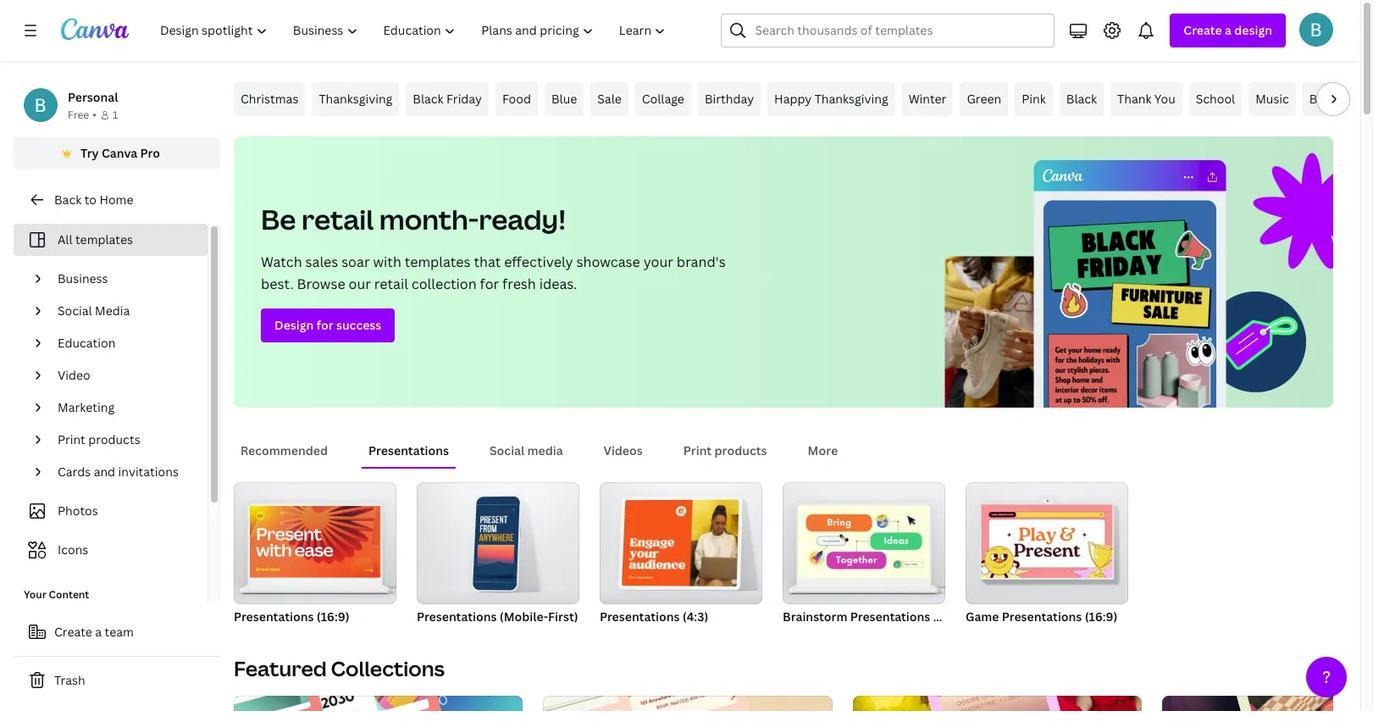 Task type: vqa. For each thing, say whether or not it's contained in the screenshot.
the Print
yes



Task type: locate. For each thing, give the bounding box(es) containing it.
brand's
[[677, 253, 726, 271]]

try canva pro
[[81, 145, 160, 161]]

pink link
[[1016, 82, 1053, 116]]

music
[[1256, 91, 1290, 107]]

presentation (mobile-first) image
[[417, 482, 580, 604], [473, 504, 520, 582]]

1 black from the left
[[413, 91, 444, 107]]

your content
[[24, 587, 89, 602]]

1 horizontal spatial for
[[480, 275, 499, 293]]

business link right music 'link'
[[1303, 82, 1367, 116]]

happy thanksgiving link
[[768, 82, 895, 116]]

black for black friday
[[413, 91, 444, 107]]

your
[[24, 587, 46, 602]]

0 vertical spatial retail
[[302, 201, 374, 237]]

1 vertical spatial for
[[317, 317, 334, 333]]

retail inside watch sales soar with templates that effectively showcase your brand's best. browse our retail collection for fresh ideas.
[[374, 275, 408, 293]]

1 horizontal spatial products
[[715, 442, 767, 459]]

0 horizontal spatial print products
[[58, 431, 140, 447]]

social for social media
[[58, 303, 92, 319]]

back to home link
[[14, 183, 220, 217]]

templates up the collection
[[405, 253, 471, 271]]

1 horizontal spatial business
[[1310, 91, 1361, 107]]

retail down with
[[374, 275, 408, 293]]

soar
[[342, 253, 370, 271]]

business link up media at the left top of the page
[[51, 263, 197, 295]]

design for success link
[[261, 308, 395, 342]]

1 horizontal spatial a
[[1226, 22, 1232, 38]]

collage
[[642, 91, 685, 107]]

print products for print products button
[[684, 442, 767, 459]]

social
[[58, 303, 92, 319], [490, 442, 525, 459]]

pro
[[140, 145, 160, 161]]

products up cards and invitations
[[88, 431, 140, 447]]

presentations for presentations (4:3)
[[600, 609, 680, 625]]

and
[[94, 464, 115, 480]]

black left friday
[[413, 91, 444, 107]]

home
[[99, 192, 133, 208]]

2 (16:9) from the left
[[934, 609, 966, 625]]

for inside design for success "link"
[[317, 317, 334, 333]]

photos
[[58, 503, 98, 519]]

black inside black link
[[1067, 91, 1098, 107]]

thanksgiving link
[[312, 82, 399, 116]]

videos button
[[597, 435, 650, 467]]

social inside social media button
[[490, 442, 525, 459]]

1 vertical spatial create
[[54, 624, 92, 640]]

0 horizontal spatial a
[[95, 624, 102, 640]]

print up cards
[[58, 431, 85, 447]]

create inside create a team button
[[54, 624, 92, 640]]

school link
[[1190, 82, 1243, 116]]

1 vertical spatial a
[[95, 624, 102, 640]]

0 vertical spatial create
[[1184, 22, 1223, 38]]

products inside "link"
[[88, 431, 140, 447]]

presentations (mobile-first)
[[417, 609, 578, 625]]

0 vertical spatial a
[[1226, 22, 1232, 38]]

products inside button
[[715, 442, 767, 459]]

black right pink
[[1067, 91, 1098, 107]]

3 (16:9) from the left
[[1085, 609, 1118, 625]]

social media
[[58, 303, 130, 319]]

social media button
[[483, 435, 570, 467]]

best.
[[261, 275, 294, 293]]

products
[[88, 431, 140, 447], [715, 442, 767, 459]]

more
[[808, 442, 838, 459]]

print products inside "link"
[[58, 431, 140, 447]]

presentation (mobile-first) image inside presentations (mobile-first) 'link'
[[473, 504, 520, 582]]

0 horizontal spatial print
[[58, 431, 85, 447]]

business link
[[1303, 82, 1367, 116], [51, 263, 197, 295]]

create a design
[[1184, 22, 1273, 38]]

1 (16:9) from the left
[[317, 609, 350, 625]]

products for print products "link"
[[88, 431, 140, 447]]

black inside black friday link
[[413, 91, 444, 107]]

black for black
[[1067, 91, 1098, 107]]

print products
[[58, 431, 140, 447], [684, 442, 767, 459]]

0 vertical spatial social
[[58, 303, 92, 319]]

2 black from the left
[[1067, 91, 1098, 107]]

print products for print products "link"
[[58, 431, 140, 447]]

winter link
[[902, 82, 954, 116]]

print right videos
[[684, 442, 712, 459]]

presentations for presentations (16:9)
[[234, 609, 314, 625]]

1 horizontal spatial print products
[[684, 442, 767, 459]]

business
[[1310, 91, 1361, 107], [58, 270, 108, 286]]

0 horizontal spatial business
[[58, 270, 108, 286]]

trash
[[54, 672, 85, 688]]

0 horizontal spatial create
[[54, 624, 92, 640]]

0 horizontal spatial products
[[88, 431, 140, 447]]

create for create a design
[[1184, 22, 1223, 38]]

0 horizontal spatial thanksgiving
[[319, 91, 393, 107]]

presentation (4:3) image
[[600, 482, 763, 604], [622, 500, 739, 586]]

icons
[[58, 542, 88, 558]]

presentation (4:3) image inside presentations (4:3) link
[[622, 500, 739, 586]]

0 horizontal spatial business link
[[51, 263, 197, 295]]

create left design
[[1184, 22, 1223, 38]]

thank you
[[1118, 91, 1176, 107]]

(16:9) for game presentations (16:9)
[[1085, 609, 1118, 625]]

0 horizontal spatial black
[[413, 91, 444, 107]]

0 horizontal spatial for
[[317, 317, 334, 333]]

0 vertical spatial templates
[[75, 231, 133, 247]]

products left more
[[715, 442, 767, 459]]

print inside button
[[684, 442, 712, 459]]

1 vertical spatial business
[[58, 270, 108, 286]]

back
[[54, 192, 82, 208]]

team
[[105, 624, 134, 640]]

products for print products button
[[715, 442, 767, 459]]

recommended button
[[234, 435, 335, 467]]

game presentation (16:9) image
[[966, 482, 1129, 604], [982, 505, 1113, 578]]

1 vertical spatial social
[[490, 442, 525, 459]]

presentations inside presentations button
[[369, 442, 449, 459]]

for down that
[[480, 275, 499, 293]]

our
[[349, 275, 371, 293]]

a inside button
[[95, 624, 102, 640]]

(16:9) inside "link"
[[1085, 609, 1118, 625]]

for right design
[[317, 317, 334, 333]]

a
[[1226, 22, 1232, 38], [95, 624, 102, 640]]

social up education
[[58, 303, 92, 319]]

cards
[[58, 464, 91, 480]]

thank
[[1118, 91, 1152, 107]]

a left team
[[95, 624, 102, 640]]

christmas
[[241, 91, 299, 107]]

food link
[[496, 82, 538, 116]]

1 horizontal spatial black
[[1067, 91, 1098, 107]]

1 vertical spatial retail
[[374, 275, 408, 293]]

brainstorm presentation (16:9) image
[[783, 482, 946, 604], [799, 506, 930, 578]]

you
[[1155, 91, 1176, 107]]

0 horizontal spatial (16:9)
[[317, 609, 350, 625]]

1 horizontal spatial thanksgiving
[[815, 91, 889, 107]]

brainstorm presentations (16:9)
[[783, 609, 966, 625]]

0 vertical spatial for
[[480, 275, 499, 293]]

presentations inside presentations (16:9) link
[[234, 609, 314, 625]]

presentation (16:9) image
[[234, 482, 397, 604], [250, 506, 381, 578]]

presentations inside presentations (mobile-first) 'link'
[[417, 609, 497, 625]]

create inside create a design dropdown button
[[1184, 22, 1223, 38]]

1 horizontal spatial business link
[[1303, 82, 1367, 116]]

social inside social media link
[[58, 303, 92, 319]]

more button
[[801, 435, 845, 467]]

retail up 'sales'
[[302, 201, 374, 237]]

social media link
[[51, 295, 197, 327]]

content
[[49, 587, 89, 602]]

(mobile-
[[500, 609, 548, 625]]

free
[[68, 108, 89, 122]]

templates right all
[[75, 231, 133, 247]]

1 vertical spatial templates
[[405, 253, 471, 271]]

print for print products "link"
[[58, 431, 85, 447]]

2 horizontal spatial (16:9)
[[1085, 609, 1118, 625]]

be
[[261, 201, 296, 237]]

presentation (16:9) image inside presentations (16:9) link
[[250, 506, 381, 578]]

all templates
[[58, 231, 133, 247]]

0 vertical spatial business
[[1310, 91, 1361, 107]]

Search search field
[[756, 14, 1044, 47]]

1 horizontal spatial print
[[684, 442, 712, 459]]

invitations
[[118, 464, 179, 480]]

1 horizontal spatial (16:9)
[[934, 609, 966, 625]]

create down "content"
[[54, 624, 92, 640]]

0 horizontal spatial social
[[58, 303, 92, 319]]

print inside "link"
[[58, 431, 85, 447]]

None search field
[[722, 14, 1055, 47]]

1 horizontal spatial create
[[1184, 22, 1223, 38]]

a inside dropdown button
[[1226, 22, 1232, 38]]

presentations inside presentations (4:3) link
[[600, 609, 680, 625]]

a left design
[[1226, 22, 1232, 38]]

business up the 'social media'
[[58, 270, 108, 286]]

0 vertical spatial business link
[[1303, 82, 1367, 116]]

school
[[1196, 91, 1236, 107]]

a for team
[[95, 624, 102, 640]]

1 thanksgiving from the left
[[319, 91, 393, 107]]

be retail month-ready!
[[261, 201, 566, 237]]

month-
[[379, 201, 479, 237]]

friday
[[447, 91, 482, 107]]

1 horizontal spatial social
[[490, 442, 525, 459]]

1 horizontal spatial templates
[[405, 253, 471, 271]]

retail
[[302, 201, 374, 237], [374, 275, 408, 293]]

cards and invitations
[[58, 464, 179, 480]]

print products inside button
[[684, 442, 767, 459]]

browse
[[297, 275, 345, 293]]

featured collections
[[234, 654, 445, 682]]

(16:9) for brainstorm presentations (16:9)
[[934, 609, 966, 625]]

2 thanksgiving from the left
[[815, 91, 889, 107]]

print products button
[[677, 435, 774, 467]]

winter
[[909, 91, 947, 107]]

social left media
[[490, 442, 525, 459]]

green link
[[961, 82, 1009, 116]]

business right "music"
[[1310, 91, 1361, 107]]

trash link
[[14, 664, 220, 697]]

blue
[[552, 91, 577, 107]]



Task type: describe. For each thing, give the bounding box(es) containing it.
sale
[[598, 91, 622, 107]]

music link
[[1249, 82, 1297, 116]]

food
[[503, 91, 531, 107]]

be retail month-ready! image
[[927, 136, 1334, 408]]

thank you link
[[1111, 82, 1183, 116]]

thanksgiving inside thanksgiving link
[[319, 91, 393, 107]]

ready!
[[479, 201, 566, 237]]

green
[[967, 91, 1002, 107]]

try
[[81, 145, 99, 161]]

video
[[58, 367, 90, 383]]

presentations for presentations
[[369, 442, 449, 459]]

birthday link
[[698, 82, 761, 116]]

1
[[113, 108, 118, 122]]

(4:3)
[[683, 609, 709, 625]]

thanksgiving inside happy thanksgiving link
[[815, 91, 889, 107]]

all
[[58, 231, 72, 247]]

first)
[[548, 609, 578, 625]]

game
[[966, 609, 1000, 625]]

create for create a team
[[54, 624, 92, 640]]

collection
[[412, 275, 477, 293]]

videos
[[604, 442, 643, 459]]

education link
[[51, 327, 197, 359]]

design
[[275, 317, 314, 333]]

brainstorm presentations (16:9) link
[[783, 482, 966, 628]]

•
[[93, 108, 97, 122]]

presentations (4:3) link
[[600, 482, 763, 628]]

brainstorm
[[783, 609, 848, 625]]

collage link
[[635, 82, 691, 116]]

education
[[58, 335, 116, 351]]

collections
[[331, 654, 445, 682]]

pink
[[1022, 91, 1046, 107]]

sale link
[[591, 82, 629, 116]]

black friday
[[413, 91, 482, 107]]

icons link
[[24, 534, 197, 566]]

watch
[[261, 253, 302, 271]]

to
[[84, 192, 97, 208]]

social media
[[490, 442, 563, 459]]

success
[[336, 317, 382, 333]]

marketing
[[58, 399, 115, 415]]

recommended
[[241, 442, 328, 459]]

with
[[373, 253, 402, 271]]

game presentations (16:9)
[[966, 609, 1118, 625]]

design for success
[[275, 317, 382, 333]]

print for print products button
[[684, 442, 712, 459]]

that
[[474, 253, 501, 271]]

presentations (4:3)
[[600, 609, 709, 625]]

design
[[1235, 22, 1273, 38]]

for inside watch sales soar with templates that effectively showcase your brand's best. browse our retail collection for fresh ideas.
[[480, 275, 499, 293]]

black link
[[1060, 82, 1104, 116]]

your
[[644, 253, 674, 271]]

print products link
[[51, 424, 197, 456]]

black friday link
[[406, 82, 489, 116]]

canva
[[102, 145, 137, 161]]

presentations (mobile-first) link
[[417, 482, 580, 628]]

a for design
[[1226, 22, 1232, 38]]

media
[[95, 303, 130, 319]]

free •
[[68, 108, 97, 122]]

presentations inside brainstorm presentations (16:9) link
[[851, 609, 931, 625]]

presentations inside game presentations (16:9) "link"
[[1002, 609, 1083, 625]]

try canva pro button
[[14, 137, 220, 170]]

1 vertical spatial business link
[[51, 263, 197, 295]]

fresh
[[503, 275, 536, 293]]

blue link
[[545, 82, 584, 116]]

presentations button
[[362, 435, 456, 467]]

0 horizontal spatial templates
[[75, 231, 133, 247]]

cards and invitations link
[[51, 456, 197, 488]]

templates inside watch sales soar with templates that effectively showcase your brand's best. browse our retail collection for fresh ideas.
[[405, 253, 471, 271]]

presentations for presentations (mobile-first)
[[417, 609, 497, 625]]

happy thanksgiving
[[775, 91, 889, 107]]

presentations (16:9)
[[234, 609, 350, 625]]

watch sales soar with templates that effectively showcase your brand's best. browse our retail collection for fresh ideas.
[[261, 253, 726, 293]]

birthday
[[705, 91, 754, 107]]

game presentation (16:9) image inside game presentations (16:9) "link"
[[982, 505, 1113, 578]]

effectively
[[504, 253, 573, 271]]

personal
[[68, 89, 118, 105]]

photos link
[[24, 495, 197, 527]]

showcase
[[577, 253, 641, 271]]

create a design button
[[1171, 14, 1287, 47]]

media
[[528, 442, 563, 459]]

brad klo image
[[1300, 13, 1334, 47]]

featured
[[234, 654, 327, 682]]

social for social media
[[490, 442, 525, 459]]

game presentations (16:9) link
[[966, 482, 1129, 628]]

sales
[[306, 253, 338, 271]]

top level navigation element
[[149, 14, 681, 47]]



